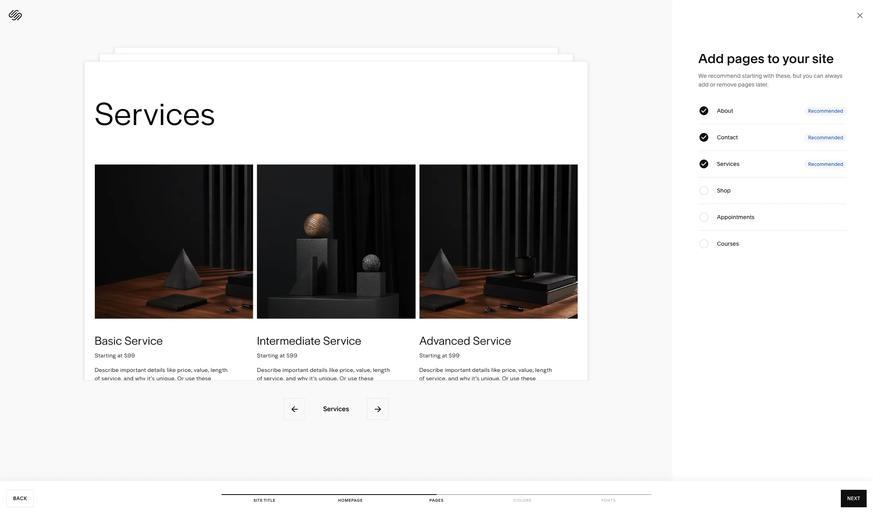 Task type: describe. For each thing, give the bounding box(es) containing it.
title
[[264, 498, 276, 503]]

fonts
[[602, 498, 616, 503]]

contact page with email and phone contact, location, and contact form image
[[99, 54, 573, 354]]

remove
[[717, 81, 737, 88]]

view previous image
[[290, 405, 299, 414]]

pages inside the we recommend starting with these, but you can always add or remove pages later.
[[738, 81, 755, 88]]

starting
[[742, 72, 762, 79]]

next button
[[841, 490, 867, 508]]

site
[[812, 51, 834, 66]]

homepage
[[338, 498, 363, 503]]

your
[[783, 51, 809, 66]]

add
[[699, 51, 724, 66]]

view next image
[[374, 405, 382, 414]]

or
[[710, 81, 716, 88]]

about page with text and images image
[[114, 47, 558, 329]]

site title
[[254, 498, 276, 503]]



Task type: vqa. For each thing, say whether or not it's contained in the screenshot.
Pro
no



Task type: locate. For each thing, give the bounding box(es) containing it.
recommended for services
[[808, 161, 844, 167]]

0 vertical spatial pages
[[727, 51, 765, 66]]

but
[[793, 72, 802, 79]]

pages
[[430, 498, 444, 503]]

back button
[[6, 490, 34, 508]]

site
[[254, 498, 263, 503]]

shop
[[717, 187, 731, 194]]

add
[[699, 81, 709, 88]]

about
[[717, 107, 733, 114]]

services page with three services, pricing, and service overview image
[[84, 61, 588, 381]]

1 vertical spatial pages
[[738, 81, 755, 88]]

to
[[768, 51, 780, 66]]

appointments
[[717, 214, 755, 221]]

2 vertical spatial recommended
[[808, 161, 844, 167]]

can
[[814, 72, 824, 79]]

colors
[[514, 498, 532, 503]]

recommended for about
[[808, 108, 844, 114]]

we
[[699, 72, 707, 79]]

pages up the starting
[[727, 51, 765, 66]]

0 horizontal spatial services
[[323, 405, 349, 413]]

recommended
[[808, 108, 844, 114], [808, 134, 844, 140], [808, 161, 844, 167]]

add pages to your site
[[699, 51, 834, 66]]

contact
[[717, 134, 738, 141]]

2 recommended from the top
[[808, 134, 844, 140]]

always
[[825, 72, 843, 79]]

1 recommended from the top
[[808, 108, 844, 114]]

1 horizontal spatial services
[[717, 160, 740, 168]]

3 recommended from the top
[[808, 161, 844, 167]]

courses
[[717, 240, 739, 247]]

we recommend starting with these, but you can always add or remove pages later.
[[699, 72, 843, 88]]

0 vertical spatial recommended
[[808, 108, 844, 114]]

0 vertical spatial services
[[717, 160, 740, 168]]

pages
[[727, 51, 765, 66], [738, 81, 755, 88]]

later.
[[756, 81, 769, 88]]

back
[[13, 496, 27, 502]]

recommended for contact
[[808, 134, 844, 140]]

pages down the starting
[[738, 81, 755, 88]]

services
[[717, 160, 740, 168], [323, 405, 349, 413]]

recommend
[[708, 72, 741, 79]]

1 vertical spatial recommended
[[808, 134, 844, 140]]

with
[[764, 72, 775, 79]]

next
[[848, 496, 861, 502]]

these,
[[776, 72, 792, 79]]

you
[[803, 72, 813, 79]]

1 vertical spatial services
[[323, 405, 349, 413]]



